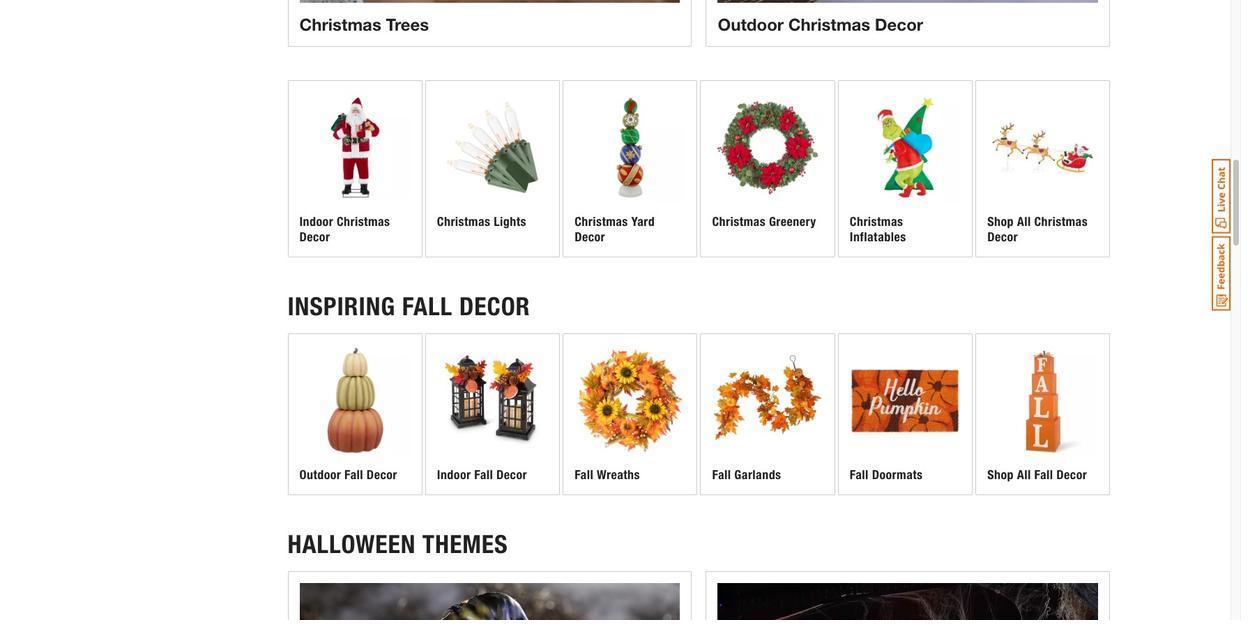 Task type: vqa. For each thing, say whether or not it's contained in the screenshot.
Product Details
no



Task type: locate. For each thing, give the bounding box(es) containing it.
christmas lights link
[[426, 81, 560, 257]]

all for fall
[[1018, 468, 1032, 483]]

decor inside indoor christmas decor
[[300, 230, 330, 245]]

0 vertical spatial shop
[[988, 214, 1014, 229]]

image for shop all fall decor image
[[988, 345, 1099, 456]]

fall
[[402, 292, 453, 322]]

halloween themes
[[288, 529, 508, 559]]

all for christmas
[[1018, 214, 1032, 229]]

decor inside christmas yard decor
[[575, 230, 606, 245]]

fall garlands
[[713, 468, 782, 483]]

greenery
[[769, 214, 817, 229]]

christmas greenery
[[713, 214, 817, 229]]

outdoor
[[718, 14, 784, 34], [300, 468, 341, 483]]

all inside shop all christmas decor
[[1018, 214, 1032, 229]]

indoor christmas decor link
[[288, 81, 422, 257]]

halloween
[[288, 529, 416, 559]]

outdoor fall decor link
[[288, 334, 422, 494]]

1 all from the top
[[1018, 214, 1032, 229]]

indoor for indoor christmas decor
[[300, 214, 334, 229]]

image for christmas greenery image
[[713, 92, 824, 203]]

outdoor inside 'link'
[[718, 14, 784, 34]]

decor inside 'link'
[[875, 14, 924, 34]]

fall garlands link
[[701, 334, 835, 494]]

shop for shop all fall decor
[[988, 468, 1014, 483]]

6 fall from the left
[[1035, 468, 1054, 483]]

decor
[[875, 14, 924, 34], [300, 230, 330, 245], [575, 230, 606, 245], [988, 230, 1019, 245], [367, 468, 398, 483], [497, 468, 527, 483], [1057, 468, 1088, 483]]

indoor inside indoor christmas decor
[[300, 214, 334, 229]]

themes
[[423, 529, 508, 559]]

outdoor christmas decor link
[[706, 0, 1111, 46]]

christmas trees
[[300, 14, 429, 34]]

1 horizontal spatial indoor
[[437, 468, 471, 483]]

doormats
[[873, 468, 923, 483]]

1 horizontal spatial outdoor
[[718, 14, 784, 34]]

2 shop from the top
[[988, 468, 1014, 483]]

1 vertical spatial all
[[1018, 468, 1032, 483]]

1 vertical spatial indoor
[[437, 468, 471, 483]]

decor for indoor fall decor
[[497, 468, 527, 483]]

outdoor christmas decor
[[718, 14, 924, 34]]

christmas yard decor link
[[564, 81, 697, 257]]

shop inside shop all christmas decor
[[988, 214, 1014, 229]]

fall
[[345, 468, 364, 483], [475, 468, 493, 483], [575, 468, 594, 483], [713, 468, 732, 483], [850, 468, 869, 483], [1035, 468, 1054, 483]]

2 all from the top
[[1018, 468, 1032, 483]]

indoor inside indoor fall decor link
[[437, 468, 471, 483]]

0 horizontal spatial indoor
[[300, 214, 334, 229]]

all
[[1018, 214, 1032, 229], [1018, 468, 1032, 483]]

shop
[[988, 214, 1014, 229], [988, 468, 1014, 483]]

1 shop from the top
[[988, 214, 1014, 229]]

inflatables
[[850, 230, 907, 245]]

1 vertical spatial outdoor
[[300, 468, 341, 483]]

decor for outdoor christmas decor
[[875, 14, 924, 34]]

0 vertical spatial indoor
[[300, 214, 334, 229]]

christmas
[[300, 14, 381, 34], [789, 14, 871, 34], [337, 214, 390, 229], [437, 214, 491, 229], [575, 214, 628, 229], [713, 214, 766, 229], [850, 214, 904, 229], [1035, 214, 1088, 229]]

indoor
[[300, 214, 334, 229], [437, 468, 471, 483]]

0 horizontal spatial outdoor
[[300, 468, 341, 483]]

image for shop all christmas decor image
[[988, 92, 1099, 203]]

christmas inside christmas yard decor
[[575, 214, 628, 229]]

image for outdoor fall decor image
[[300, 345, 411, 456]]

0 vertical spatial all
[[1018, 214, 1032, 229]]

0 vertical spatial outdoor
[[718, 14, 784, 34]]

fall doormats
[[850, 468, 923, 483]]

1 vertical spatial shop
[[988, 468, 1014, 483]]

image for christmas lights image
[[437, 92, 548, 203]]

image for fall wreaths image
[[575, 345, 686, 456]]

4 fall from the left
[[713, 468, 732, 483]]

outdoor fall decor
[[300, 468, 398, 483]]

shop all fall decor
[[988, 468, 1088, 483]]

outdoor for outdoor christmas decor
[[718, 14, 784, 34]]

shop all fall decor link
[[977, 334, 1110, 494]]



Task type: describe. For each thing, give the bounding box(es) containing it.
decor for christmas yard decor
[[575, 230, 606, 245]]

5 fall from the left
[[850, 468, 869, 483]]

decor
[[460, 292, 531, 322]]

christmas inside shop all christmas decor
[[1035, 214, 1088, 229]]

shop all christmas decor link
[[977, 81, 1110, 257]]

christmas greenery link
[[701, 81, 835, 257]]

fall doormats link
[[839, 334, 973, 494]]

christmas inside 'link'
[[789, 14, 871, 34]]

image for indoor fall decor image
[[437, 345, 548, 456]]

indoor christmas decor
[[300, 214, 390, 245]]

image for indoor christmas decor image
[[300, 92, 411, 203]]

yard
[[632, 214, 655, 229]]

1 fall from the left
[[345, 468, 364, 483]]

christmas yard decor
[[575, 214, 655, 245]]

indoor for indoor fall decor
[[437, 468, 471, 483]]

image for christmas yard decor image
[[575, 92, 686, 203]]

decor for indoor christmas decor
[[300, 230, 330, 245]]

christmas trees link
[[288, 0, 692, 46]]

indoor fall decor
[[437, 468, 527, 483]]

fall wreaths link
[[564, 334, 697, 494]]

shop all christmas decor
[[988, 214, 1088, 245]]

fall wreaths
[[575, 468, 640, 483]]

shop for shop all christmas decor
[[988, 214, 1014, 229]]

lights
[[494, 214, 527, 229]]

outdoor for outdoor fall decor
[[300, 468, 341, 483]]

image for fall garlands image
[[713, 345, 824, 456]]

indoor fall decor link
[[426, 334, 560, 494]]

inspiring
[[288, 292, 396, 322]]

trees
[[386, 14, 429, 34]]

christmas inflatables link
[[839, 81, 973, 257]]

garlands
[[735, 468, 782, 483]]

feedback link image
[[1213, 236, 1231, 311]]

2 fall from the left
[[475, 468, 493, 483]]

wreaths
[[597, 468, 640, 483]]

christmas inside indoor christmas decor
[[337, 214, 390, 229]]

3 fall from the left
[[575, 468, 594, 483]]

live chat image
[[1213, 159, 1231, 234]]

image for fall doormats image
[[850, 345, 961, 456]]

decor inside shop all christmas decor
[[988, 230, 1019, 245]]

inspiring fall decor
[[288, 292, 531, 322]]

christmas inflatables
[[850, 214, 907, 245]]

decor for outdoor fall decor
[[367, 468, 398, 483]]

image for christmas inflatables image
[[850, 92, 961, 203]]

christmas inside christmas inflatables
[[850, 214, 904, 229]]

fall inside "link"
[[713, 468, 732, 483]]

christmas lights
[[437, 214, 527, 229]]



